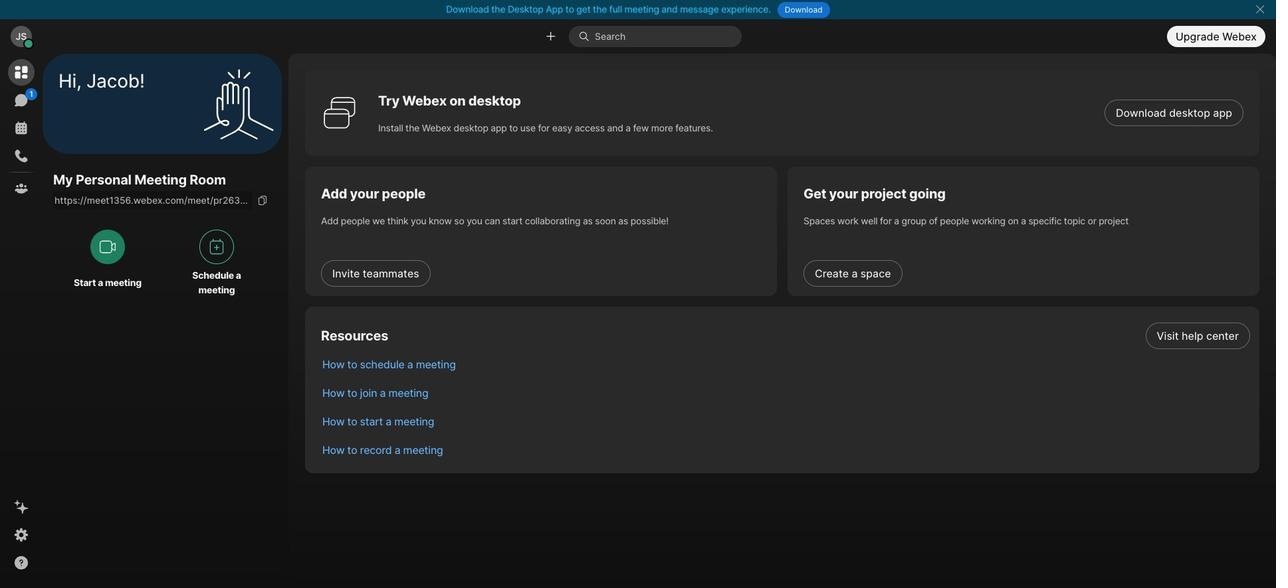 Task type: describe. For each thing, give the bounding box(es) containing it.
cancel_16 image
[[1255, 4, 1266, 15]]

4 list item from the top
[[312, 408, 1260, 436]]

2 list item from the top
[[312, 350, 1260, 379]]



Task type: locate. For each thing, give the bounding box(es) containing it.
two hands high fiving image
[[199, 64, 279, 144]]

5 list item from the top
[[312, 436, 1260, 465]]

1 list item from the top
[[312, 322, 1260, 350]]

webex tab list
[[8, 59, 37, 202]]

list item
[[312, 322, 1260, 350], [312, 350, 1260, 379], [312, 379, 1260, 408], [312, 408, 1260, 436], [312, 436, 1260, 465]]

navigation
[[0, 54, 43, 589]]

3 list item from the top
[[312, 379, 1260, 408]]

None text field
[[53, 192, 253, 210]]



